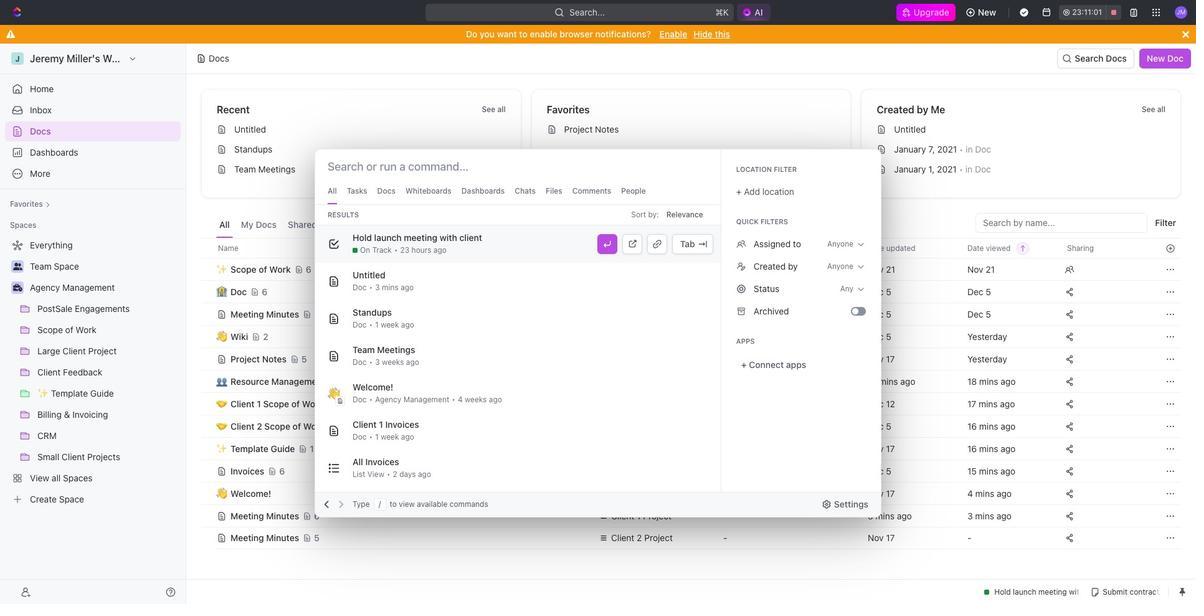 Task type: locate. For each thing, give the bounding box(es) containing it.
nov up "settings"
[[868, 488, 884, 499]]

management inside 'sidebar' navigation
[[62, 282, 115, 293]]

2021 right the 1,
[[937, 164, 957, 175]]

1 horizontal spatial see
[[1142, 105, 1156, 114]]

nov 17 for yesterday
[[868, 354, 895, 364]]

client down 'resource'
[[231, 399, 255, 409]]

3 nov 17 from the top
[[868, 488, 895, 499]]

docs inside 'button'
[[1106, 53, 1127, 64]]

0 vertical spatial agency management
[[30, 282, 115, 293]]

10 row from the top
[[201, 437, 1182, 461]]

1 vertical spatial team meetings
[[353, 345, 415, 355]]

0 vertical spatial minutes
[[266, 309, 299, 319]]

dashboards up archived button
[[462, 186, 505, 196]]

1 horizontal spatial created
[[877, 104, 915, 115]]

dec for doc
[[868, 286, 884, 297]]

1 vertical spatial week
[[381, 433, 399, 442]]

table
[[201, 238, 1182, 551]]

1 horizontal spatial assigned
[[754, 239, 791, 249]]

location
[[737, 165, 772, 173], [599, 243, 629, 253]]

weeks
[[382, 358, 404, 367], [465, 395, 487, 404]]

1 horizontal spatial team
[[353, 345, 375, 355]]

2 vertical spatial work
[[303, 421, 325, 432]]

1 january from the top
[[895, 144, 926, 155]]

17
[[886, 354, 895, 364], [868, 376, 877, 387], [968, 399, 977, 409], [886, 443, 895, 454], [886, 488, 895, 499], [886, 533, 895, 543]]

team meetings link
[[212, 160, 516, 179]]

team up my
[[234, 164, 256, 175]]

xqnvl image
[[737, 239, 746, 249], [737, 284, 746, 294]]

17 mins ago up dec 12
[[868, 376, 916, 387]]

2 up template guide
[[257, 421, 262, 432]]

agency right business time icon
[[30, 282, 60, 293]]

home link
[[5, 79, 181, 99]]

1 horizontal spatial 12
[[886, 399, 896, 409]]

0 vertical spatial scope
[[231, 264, 257, 275]]

1 vertical spatial 16 mins ago
[[968, 443, 1016, 454]]

+ left 'add'
[[737, 186, 742, 197]]

all for recent
[[498, 105, 506, 114]]

in
[[966, 144, 973, 155], [966, 164, 973, 175]]

0 horizontal spatial team meetings
[[234, 164, 296, 175]]

0 horizontal spatial 12
[[310, 443, 319, 454]]

to
[[519, 29, 528, 39], [793, 239, 801, 249], [390, 500, 397, 509]]

nov down the date updated button
[[868, 264, 884, 275]]

3 meeting minutes from the top
[[231, 533, 299, 543]]

2 january from the top
[[895, 164, 926, 175]]

1 week from the top
[[381, 320, 399, 330]]

2 untitled link from the left
[[872, 120, 1176, 140]]

0 vertical spatial all
[[328, 186, 337, 196]]

4 nov 17 from the top
[[868, 533, 895, 543]]

3 weeks ago
[[375, 358, 419, 367]]

4
[[458, 395, 463, 404], [968, 488, 973, 499]]

1 vertical spatial meeting minutes
[[231, 511, 299, 521]]

on track
[[360, 246, 392, 255]]

0 horizontal spatial team
[[234, 164, 256, 175]]

1 all from the left
[[498, 105, 506, 114]]

3 minutes from the top
[[266, 533, 299, 543]]

0 vertical spatial notes
[[595, 124, 619, 135]]

nov up dec 12
[[868, 354, 884, 364]]

welcome! button
[[217, 483, 584, 505]]

all left my
[[219, 219, 230, 230]]

minutes for client 1 project
[[266, 511, 299, 521]]

doc
[[1168, 53, 1184, 64], [976, 144, 992, 155], [975, 164, 991, 175], [353, 283, 367, 292], [231, 286, 247, 297], [353, 320, 367, 330], [353, 358, 367, 367], [353, 395, 367, 404], [353, 433, 367, 442]]

11 row from the top
[[201, 459, 1182, 484]]

0 horizontal spatial agency
[[30, 282, 60, 293]]

0 horizontal spatial meetings
[[258, 164, 296, 175]]

0 vertical spatial meeting minutes
[[231, 309, 299, 319]]

0 vertical spatial created
[[877, 104, 915, 115]]

16 mins ago down 18 mins ago
[[968, 421, 1016, 432]]

0 horizontal spatial created
[[754, 261, 786, 272]]

0 horizontal spatial 21
[[886, 264, 896, 275]]

2 row from the top
[[201, 257, 1182, 282]]

2 see all from the left
[[1142, 105, 1166, 114]]

project notes up 'resource'
[[231, 354, 287, 364]]

2 horizontal spatial to
[[793, 239, 801, 249]]

0 horizontal spatial notes
[[262, 354, 287, 364]]

meetings inside team meetings link
[[258, 164, 296, 175]]

welcome! down template
[[231, 488, 271, 499]]

3 row from the top
[[201, 280, 1182, 304]]

5 row from the top
[[201, 324, 1182, 349]]

2 anyone from the top
[[828, 262, 854, 271]]

1 horizontal spatial notes
[[595, 124, 619, 135]]

week up 3 weeks ago
[[381, 320, 399, 330]]

3 mins ago down 23
[[375, 283, 414, 292]]

docs up the client 2 scope of work docs
[[326, 399, 347, 409]]

mins
[[382, 283, 399, 292], [879, 376, 898, 387], [980, 376, 999, 387], [979, 399, 998, 409], [980, 421, 999, 432], [980, 443, 999, 454], [979, 466, 998, 476], [976, 488, 995, 499], [876, 511, 895, 521], [976, 511, 995, 521]]

notes
[[595, 124, 619, 135], [262, 354, 287, 364]]

filters
[[761, 218, 788, 226]]

standups
[[234, 144, 273, 155], [353, 307, 392, 318]]

2 all from the left
[[1158, 105, 1166, 114]]

new doc
[[1147, 53, 1184, 64]]

1 horizontal spatial all
[[1158, 105, 1166, 114]]

2021
[[938, 144, 957, 155], [937, 164, 957, 175]]

5
[[886, 286, 892, 297], [986, 286, 991, 297], [314, 309, 320, 319], [886, 309, 892, 319], [986, 309, 991, 319], [886, 331, 892, 342], [302, 354, 307, 364], [886, 421, 892, 432], [886, 466, 892, 476], [314, 533, 320, 543]]

1 vertical spatial meetings
[[377, 345, 415, 355]]

ago
[[434, 246, 447, 255], [401, 283, 414, 292], [401, 320, 414, 330], [406, 358, 419, 367], [901, 376, 916, 387], [1001, 376, 1016, 387], [489, 395, 502, 404], [1000, 399, 1015, 409], [1001, 421, 1016, 432], [401, 433, 414, 442], [1001, 443, 1016, 454], [1001, 466, 1016, 476], [418, 470, 431, 479], [997, 488, 1012, 499], [897, 511, 912, 521], [997, 511, 1012, 521]]

docs link
[[5, 122, 181, 141]]

agency down 'resource management' button
[[375, 395, 402, 404]]

nov 17 up dec 12
[[868, 354, 895, 364]]

to right the /
[[390, 500, 397, 509]]

row containing doc
[[201, 280, 1182, 304]]

2 nov 17 from the top
[[868, 443, 895, 454]]

column header
[[201, 238, 215, 259]]

client up client 2 project
[[611, 511, 635, 521]]

/
[[379, 500, 381, 509]]

2021 right 7,
[[938, 144, 957, 155]]

1 untitled link from the left
[[212, 120, 516, 140]]

1 horizontal spatial project notes
[[564, 124, 619, 135]]

tab
[[680, 239, 695, 249]]

search docs
[[1075, 53, 1127, 64]]

16 mins ago
[[968, 421, 1016, 432], [968, 443, 1016, 454]]

1 vertical spatial 4
[[968, 488, 973, 499]]

work left 👋
[[302, 399, 324, 409]]

assigned inside button
[[426, 219, 464, 230]]

agency
[[30, 282, 60, 293], [375, 395, 402, 404], [611, 488, 641, 499]]

1 horizontal spatial untitled
[[353, 270, 386, 280]]

settings
[[834, 499, 869, 510]]

1 16 from the top
[[968, 421, 977, 432]]

- for agency management
[[724, 488, 728, 499]]

17 for -
[[886, 533, 895, 543]]

1 horizontal spatial meetings
[[377, 345, 415, 355]]

2 xqnvl image from the top
[[737, 284, 746, 294]]

browser
[[560, 29, 593, 39]]

• inside the january 7, 2021 • in doc
[[960, 144, 964, 154]]

scope down 'resource management'
[[263, 399, 289, 409]]

1 nov 21 from the left
[[868, 264, 896, 275]]

agency management up client 1 project
[[611, 488, 696, 499]]

standups link
[[212, 140, 516, 160]]

all up the list
[[353, 457, 363, 467]]

1 horizontal spatial 4
[[968, 488, 973, 499]]

business time image
[[600, 491, 608, 497]]

in up january 1, 2021 • in doc
[[966, 144, 973, 155]]

client down client 1 project
[[611, 533, 635, 543]]

0 horizontal spatial see
[[482, 105, 496, 114]]

0 vertical spatial 4
[[458, 395, 463, 404]]

1 2021 from the top
[[938, 144, 957, 155]]

untitled down on
[[353, 270, 386, 280]]

0 vertical spatial •
[[960, 144, 964, 154]]

0 horizontal spatial agency management
[[30, 282, 115, 293]]

2 week from the top
[[381, 433, 399, 442]]

1 horizontal spatial to
[[519, 29, 528, 39]]

by left me
[[917, 104, 929, 115]]

2 21 from the left
[[986, 264, 995, 275]]

dec 5 for wiki
[[868, 331, 892, 342]]

new right the 'search docs'
[[1147, 53, 1165, 64]]

row
[[201, 238, 1182, 259], [201, 257, 1182, 282], [201, 280, 1182, 304], [201, 302, 1182, 327], [201, 324, 1182, 349], [201, 347, 1182, 372], [201, 370, 1182, 393], [201, 392, 1182, 417], [201, 414, 1182, 439], [201, 437, 1182, 461], [201, 459, 1182, 484], [201, 482, 1182, 505], [201, 504, 1182, 529], [201, 526, 1182, 551]]

meeting minutes for client 2 project
[[231, 533, 299, 543]]

• down the january 7, 2021 • in doc on the right of page
[[960, 164, 963, 174]]

2 vertical spatial meeting
[[231, 533, 264, 543]]

favorites inside 'favorites' button
[[10, 199, 43, 209]]

2 up all invoices
[[363, 421, 368, 432]]

untitled down created by me
[[895, 124, 926, 135]]

2 left days
[[393, 470, 398, 479]]

tab list
[[216, 213, 514, 238]]

see all
[[482, 105, 506, 114], [1142, 105, 1166, 114]]

1 vertical spatial favorites
[[10, 199, 43, 209]]

2 vertical spatial scope
[[264, 421, 290, 432]]

1 yesterday from the top
[[968, 331, 1008, 342]]

updated
[[887, 243, 916, 253]]

date
[[868, 243, 885, 253], [968, 243, 984, 253]]

12
[[886, 399, 896, 409], [310, 443, 319, 454]]

meeting
[[231, 309, 264, 319], [231, 511, 264, 521], [231, 533, 264, 543]]

0 horizontal spatial welcome!
[[231, 488, 271, 499]]

anyone for created by
[[828, 262, 854, 271]]

date inside the date updated button
[[868, 243, 885, 253]]

of for 1
[[292, 399, 300, 409]]

1 horizontal spatial dashboards
[[462, 186, 505, 196]]

0 horizontal spatial nov 21
[[868, 264, 896, 275]]

agency management right business time icon
[[30, 282, 115, 293]]

0 horizontal spatial all
[[219, 219, 230, 230]]

17 mins ago down 18 mins ago
[[968, 399, 1015, 409]]

date inside the "date viewed" button
[[968, 243, 984, 253]]

1 vertical spatial 16
[[968, 443, 977, 454]]

0 vertical spatial archived
[[475, 219, 511, 230]]

my docs button
[[238, 213, 280, 238]]

work down my docs button
[[269, 264, 291, 275]]

+ left "connect"
[[741, 360, 747, 370]]

0 horizontal spatial new
[[978, 7, 997, 17]]

9 row from the top
[[201, 414, 1182, 439]]

business time image
[[13, 284, 22, 292]]

week
[[381, 320, 399, 330], [381, 433, 399, 442]]

1 vertical spatial 1 week ago
[[375, 433, 414, 442]]

team
[[234, 164, 256, 175], [353, 345, 375, 355]]

january left the 1,
[[895, 164, 926, 175]]

1 vertical spatial in
[[966, 164, 973, 175]]

management
[[62, 282, 115, 293], [272, 376, 325, 387], [404, 395, 450, 404], [644, 488, 696, 499]]

6 for doc
[[262, 286, 268, 297]]

assigned for assigned to
[[754, 239, 791, 249]]

0 horizontal spatial see all
[[482, 105, 506, 114]]

template guide
[[231, 443, 295, 454]]

12 row from the top
[[201, 482, 1182, 505]]

doc inside button
[[1168, 53, 1184, 64]]

project notes inside row
[[231, 354, 287, 364]]

1 horizontal spatial by
[[917, 104, 929, 115]]

agency management link
[[30, 278, 178, 298]]

0 horizontal spatial location
[[599, 243, 629, 253]]

2 date from the left
[[968, 243, 984, 253]]

client for client 1 project
[[611, 511, 635, 521]]

2 2021 from the top
[[937, 164, 957, 175]]

dashboards
[[30, 147, 78, 158], [462, 186, 505, 196]]

nov down dec 12
[[868, 443, 884, 454]]

• inside january 1, 2021 • in doc
[[960, 164, 963, 174]]

1 horizontal spatial see all button
[[1137, 102, 1171, 117]]

1 xqnvl image from the top
[[737, 239, 746, 249]]

dec for client 2 scope of work docs
[[868, 421, 884, 432]]

hide
[[694, 29, 713, 39]]

0 horizontal spatial 4
[[458, 395, 463, 404]]

cell
[[201, 258, 215, 280], [591, 258, 716, 280], [201, 280, 215, 303], [591, 280, 716, 303], [201, 303, 215, 325], [591, 303, 716, 325], [201, 325, 215, 348], [591, 325, 716, 348], [201, 348, 215, 370], [591, 348, 716, 370], [201, 370, 215, 393], [591, 370, 716, 393], [201, 393, 215, 415], [591, 393, 716, 415], [201, 415, 215, 437], [591, 415, 716, 437], [201, 437, 215, 460], [591, 437, 716, 460], [201, 460, 215, 482], [591, 460, 716, 482], [201, 482, 215, 505], [201, 505, 215, 527], [201, 527, 215, 550]]

0 vertical spatial welcome!
[[353, 382, 393, 393]]

docs right 'search'
[[1106, 53, 1127, 64]]

table containing scope of work
[[201, 238, 1182, 551]]

0 vertical spatial in
[[966, 144, 973, 155]]

1 see all from the left
[[482, 105, 506, 114]]

by for created by me
[[917, 104, 929, 115]]

favorites
[[547, 104, 590, 115], [10, 199, 43, 209]]

0 vertical spatial 2021
[[938, 144, 957, 155]]

nov
[[868, 264, 884, 275], [968, 264, 984, 275], [868, 354, 884, 364], [868, 443, 884, 454], [868, 488, 884, 499], [868, 533, 884, 543]]

1 vertical spatial notes
[[262, 354, 287, 364]]

docs down 👋
[[327, 421, 348, 432]]

all left tasks
[[328, 186, 337, 196]]

1 horizontal spatial agency
[[375, 395, 402, 404]]

2 vertical spatial meeting minutes
[[231, 533, 299, 543]]

1 1 week ago from the top
[[375, 320, 414, 330]]

4 for 4 mins ago
[[968, 488, 973, 499]]

16 mins ago up 15 mins ago
[[968, 443, 1016, 454]]

by:
[[648, 210, 659, 219]]

xqnvl image
[[737, 262, 746, 272]]

2 right wiki
[[263, 331, 269, 342]]

see all button for recent
[[477, 102, 511, 117]]

0 horizontal spatial date
[[868, 243, 885, 253]]

1 vertical spatial 12
[[310, 443, 319, 454]]

2 vertical spatial minutes
[[266, 533, 299, 543]]

dec for client 1 scope of work docs
[[868, 399, 884, 409]]

1 horizontal spatial 3 mins ago
[[868, 511, 912, 521]]

chats
[[515, 186, 536, 196]]

nov down date viewed on the top of the page
[[968, 264, 984, 275]]

8 row from the top
[[201, 392, 1182, 417]]

1 anyone from the top
[[828, 239, 854, 249]]

scope of work
[[231, 264, 291, 275]]

apps
[[737, 337, 755, 345]]

standups down recent
[[234, 144, 273, 155]]

nov 21 down date viewed on the top of the page
[[968, 264, 995, 275]]

1 see from the left
[[482, 105, 496, 114]]

of
[[259, 264, 267, 275], [292, 399, 300, 409], [293, 421, 301, 432]]

new right upgrade
[[978, 7, 997, 17]]

0 vertical spatial yesterday
[[968, 331, 1008, 342]]

team up 'resource management' button
[[353, 345, 375, 355]]

shared button
[[285, 213, 320, 238]]

project
[[564, 124, 593, 135], [231, 354, 260, 364], [643, 511, 672, 521], [645, 533, 673, 543]]

work for 1
[[302, 399, 324, 409]]

scope for 1
[[263, 399, 289, 409]]

• for january 7, 2021
[[960, 144, 964, 154]]

client up all invoices
[[353, 419, 377, 430]]

xqnvl image down xqnvl icon
[[737, 284, 746, 294]]

location up 'add'
[[737, 165, 772, 173]]

work
[[269, 264, 291, 275], [302, 399, 324, 409], [303, 421, 325, 432]]

0 horizontal spatial untitled link
[[212, 120, 516, 140]]

project notes up comments
[[564, 124, 619, 135]]

0 vertical spatial 16
[[968, 421, 977, 432]]

xqnvl image up xqnvl icon
[[737, 239, 746, 249]]

1 date from the left
[[868, 243, 885, 253]]

january left 7,
[[895, 144, 926, 155]]

team meetings up 'my docs'
[[234, 164, 296, 175]]

1 nov 17 from the top
[[868, 354, 895, 364]]

2 see all button from the left
[[1137, 102, 1171, 117]]

nov 17 down dec 12
[[868, 443, 895, 454]]

scope up 'guide'
[[264, 421, 290, 432]]

nov 17 up "settings"
[[868, 488, 895, 499]]

1 vertical spatial work
[[302, 399, 324, 409]]

team meetings up 3 weeks ago
[[353, 345, 415, 355]]

Search by name... text field
[[983, 214, 1141, 232]]

2021 for january 1, 2021
[[937, 164, 957, 175]]

+
[[737, 186, 742, 197], [741, 360, 747, 370]]

2 minutes from the top
[[266, 511, 299, 521]]

dec 5
[[868, 286, 892, 297], [968, 286, 991, 297], [868, 309, 892, 319], [968, 309, 991, 319], [868, 331, 892, 342], [868, 421, 892, 432], [868, 466, 892, 476]]

21 down the date updated button
[[886, 264, 896, 275]]

2 16 mins ago from the top
[[968, 443, 1016, 454]]

0 horizontal spatial by
[[788, 261, 798, 272]]

row containing project notes
[[201, 347, 1182, 372]]

6
[[306, 264, 311, 275], [262, 286, 268, 297], [279, 466, 285, 476], [314, 511, 320, 521]]

0 vertical spatial location
[[737, 165, 772, 173]]

all invoices
[[353, 457, 399, 467]]

1 horizontal spatial archived
[[754, 306, 789, 317]]

2021 for january 7, 2021
[[938, 144, 957, 155]]

3 mins ago down 4 mins ago
[[968, 511, 1012, 521]]

1 horizontal spatial all
[[328, 186, 337, 196]]

16 up 15
[[968, 443, 977, 454]]

nov 17 down "settings"
[[868, 533, 895, 543]]

nov 17
[[868, 354, 895, 364], [868, 443, 895, 454], [868, 488, 895, 499], [868, 533, 895, 543]]

tasks
[[347, 186, 367, 196]]

1 vertical spatial +
[[741, 360, 747, 370]]

invoices down 'resource management' button
[[385, 419, 419, 430]]

date left viewed
[[968, 243, 984, 253]]

2 nov 21 from the left
[[968, 264, 995, 275]]

2 1 week ago from the top
[[375, 433, 414, 442]]

1 vertical spatial new
[[1147, 53, 1165, 64]]

anyone
[[828, 239, 854, 249], [828, 262, 854, 271]]

see all button for created by me
[[1137, 102, 1171, 117]]

1 horizontal spatial 17 mins ago
[[968, 399, 1015, 409]]

archived down the status
[[754, 306, 789, 317]]

of down my docs button
[[259, 264, 267, 275]]

agency inside 'sidebar' navigation
[[30, 282, 60, 293]]

dec for wiki
[[868, 331, 884, 342]]

favorites button
[[5, 197, 55, 212]]

upgrade link
[[897, 4, 956, 21]]

1 up all invoices
[[379, 419, 383, 430]]

nov 17 for -
[[868, 533, 895, 543]]

1 see all button from the left
[[477, 102, 511, 117]]

created up the status
[[754, 261, 786, 272]]

work down client 1 scope of work docs
[[303, 421, 325, 432]]

1 vertical spatial of
[[292, 399, 300, 409]]

meeting for client 1 project
[[231, 511, 264, 521]]

2 yesterday from the top
[[968, 354, 1008, 364]]

nov down "settings"
[[868, 533, 884, 543]]

invoices up the view
[[365, 457, 399, 467]]

created for created by
[[754, 261, 786, 272]]

nov 17 for 4 mins ago
[[868, 488, 895, 499]]

1 vertical spatial scope
[[263, 399, 289, 409]]

14 row from the top
[[201, 526, 1182, 551]]

week down the client 1 invoices
[[381, 433, 399, 442]]

3 meeting from the top
[[231, 533, 264, 543]]

1 meeting minutes from the top
[[231, 309, 299, 319]]

archived
[[475, 219, 511, 230], [754, 306, 789, 317]]

scope down the name at the top left of page
[[231, 264, 257, 275]]

21 down date viewed on the top of the page
[[986, 264, 995, 275]]

0 vertical spatial xqnvl image
[[737, 239, 746, 249]]

0 horizontal spatial see all button
[[477, 102, 511, 117]]

archived inside button
[[475, 219, 511, 230]]

2 vertical spatial of
[[293, 421, 301, 432]]

see for created by me
[[1142, 105, 1156, 114]]

4 for 4 weeks ago
[[458, 395, 463, 404]]

1 16 mins ago from the top
[[968, 421, 1016, 432]]

nov 21 down the date updated button
[[868, 264, 896, 275]]

docs right tasks
[[377, 186, 396, 196]]

2 see from the left
[[1142, 105, 1156, 114]]

nov for yesterday
[[868, 354, 884, 364]]

assigned
[[426, 219, 464, 230], [754, 239, 791, 249]]

2 down client 1 project
[[637, 533, 642, 543]]

dashboards down docs link
[[30, 147, 78, 158]]

0 vertical spatial assigned
[[426, 219, 464, 230]]

1 vertical spatial assigned
[[754, 239, 791, 249]]

13 row from the top
[[201, 504, 1182, 529]]

1 horizontal spatial 21
[[986, 264, 995, 275]]

+ connect apps
[[741, 360, 807, 370]]

6 row from the top
[[201, 347, 1182, 372]]

1 vertical spatial anyone
[[828, 262, 854, 271]]

docs right my
[[256, 219, 277, 230]]

1 week ago down the client 1 invoices
[[375, 433, 414, 442]]

2 16 from the top
[[968, 443, 977, 454]]

2 meeting minutes from the top
[[231, 511, 299, 521]]

1 row from the top
[[201, 238, 1182, 259]]

location down people
[[599, 243, 629, 253]]

17 mins ago
[[868, 376, 916, 387], [968, 399, 1015, 409]]

untitled
[[234, 124, 266, 135], [895, 124, 926, 135], [353, 270, 386, 280]]

16 down 18
[[968, 421, 977, 432]]

by down assigned to
[[788, 261, 798, 272]]

docs down 'inbox'
[[30, 126, 51, 136]]

meetings up 'my docs'
[[258, 164, 296, 175]]

dashboards inside 'sidebar' navigation
[[30, 147, 78, 158]]

sidebar navigation
[[0, 44, 186, 605]]

to up created by
[[793, 239, 801, 249]]

archived up "client"
[[475, 219, 511, 230]]

nov for -
[[868, 533, 884, 543]]

agency management down 'resource management' button
[[375, 395, 450, 404]]

xqnvl image for status
[[737, 284, 746, 294]]

new for new doc
[[1147, 53, 1165, 64]]

0 vertical spatial 16 mins ago
[[968, 421, 1016, 432]]

location for location
[[599, 243, 629, 253]]

1 vertical spatial by
[[788, 261, 798, 272]]

2 meeting from the top
[[231, 511, 264, 521]]

see all for recent
[[482, 105, 506, 114]]

3
[[375, 283, 380, 292], [375, 358, 380, 367], [868, 511, 874, 521], [968, 511, 973, 521]]

to right want
[[519, 29, 528, 39]]

date viewed
[[968, 243, 1011, 253]]

dec 5 for client 2 scope of work docs
[[868, 421, 892, 432]]

yesterday for 17
[[968, 354, 1008, 364]]

with
[[440, 232, 457, 243]]

welcome! down 3 weeks ago
[[353, 382, 393, 393]]

all
[[498, 105, 506, 114], [1158, 105, 1166, 114]]

7 row from the top
[[201, 370, 1182, 393]]



Task type: describe. For each thing, give the bounding box(es) containing it.
archived button
[[472, 213, 514, 238]]

yesterday for 5
[[968, 331, 1008, 342]]

2 horizontal spatial 3 mins ago
[[968, 511, 1012, 521]]

add
[[744, 186, 760, 197]]

name
[[218, 243, 239, 253]]

new doc button
[[1140, 49, 1192, 69]]

dec 5 for meeting minutes
[[868, 309, 892, 319]]

my docs
[[241, 219, 277, 230]]

0 vertical spatial team meetings
[[234, 164, 296, 175]]

23 hours ago
[[400, 246, 447, 255]]

workspace button
[[365, 213, 417, 238]]

nov 17 for 16 mins ago
[[868, 443, 895, 454]]

settings button
[[817, 495, 876, 515]]

• for january 1, 2021
[[960, 164, 963, 174]]

1 horizontal spatial welcome!
[[353, 382, 393, 393]]

0 horizontal spatial to
[[390, 500, 397, 509]]

all for created by me
[[1158, 105, 1166, 114]]

4 mins ago
[[968, 488, 1012, 499]]

2 days ago
[[393, 470, 431, 479]]

17 for yesterday
[[886, 354, 895, 364]]

location filter
[[737, 165, 797, 173]]

me
[[931, 104, 946, 115]]

weeks for 3
[[382, 358, 404, 367]]

3 down "settings"
[[868, 511, 874, 521]]

date updated button
[[861, 239, 923, 258]]

dec 5 for doc
[[868, 286, 892, 297]]

inbox link
[[5, 100, 181, 120]]

6 for invoices
[[279, 466, 285, 476]]

on
[[360, 246, 370, 255]]

1 vertical spatial 17 mins ago
[[968, 399, 1015, 409]]

created by me
[[877, 104, 946, 115]]

search
[[1075, 53, 1104, 64]]

17 for 4 mins ago
[[886, 488, 895, 499]]

january for january 1, 2021
[[895, 164, 926, 175]]

private button
[[325, 213, 360, 238]]

invoices down template
[[231, 466, 264, 476]]

Search or run a command… text field
[[328, 160, 481, 175]]

available
[[417, 500, 448, 509]]

xqnvl image for assigned to
[[737, 239, 746, 249]]

row containing scope of work
[[201, 257, 1182, 282]]

connect
[[749, 360, 784, 370]]

see for recent
[[482, 105, 496, 114]]

docs up recent
[[209, 53, 229, 64]]

0 vertical spatial to
[[519, 29, 528, 39]]

dec for invoices
[[868, 466, 884, 476]]

1 for client 1 project
[[637, 511, 641, 521]]

16 for 5
[[968, 421, 977, 432]]

quick
[[737, 218, 759, 226]]

date for date viewed
[[968, 243, 984, 253]]

this
[[715, 29, 730, 39]]

do you want to enable browser notifications? enable hide this
[[466, 29, 730, 39]]

assigned button
[[422, 213, 467, 238]]

in for january 7, 2021
[[966, 144, 973, 155]]

1 down the client 1 invoices
[[375, 433, 379, 442]]

dec for meeting minutes
[[868, 309, 884, 319]]

see all for created by me
[[1142, 105, 1166, 114]]

row containing resource management
[[201, 370, 1182, 393]]

date viewed button
[[960, 239, 1030, 258]]

weeks for 4
[[465, 395, 487, 404]]

+ add location
[[737, 186, 795, 197]]

status
[[754, 284, 780, 294]]

any
[[840, 284, 854, 294]]

resource management button
[[217, 371, 584, 393]]

row containing template guide
[[201, 437, 1182, 461]]

location
[[763, 186, 795, 197]]

whiteboards
[[406, 186, 452, 196]]

docs inside button
[[256, 219, 277, 230]]

assigned to
[[754, 239, 801, 249]]

1 week ago for client 1 invoices
[[375, 433, 414, 442]]

client 1 invoices
[[353, 419, 419, 430]]

16 mins ago for 17
[[968, 443, 1016, 454]]

tab list containing all
[[216, 213, 514, 238]]

- for client 2 project
[[724, 533, 728, 543]]

client for client 2 project
[[611, 533, 635, 543]]

location for location filter
[[737, 165, 772, 173]]

all inside button
[[219, 219, 230, 230]]

hold launch meeting with client
[[353, 232, 482, 243]]

4 row from the top
[[201, 302, 1182, 327]]

date updated
[[868, 243, 916, 253]]

untitled link for recent
[[212, 120, 516, 140]]

resource
[[231, 376, 269, 387]]

0 vertical spatial favorites
[[547, 104, 590, 115]]

row containing client 2 scope of work docs
[[201, 414, 1182, 439]]

spaces
[[10, 221, 36, 230]]

2 up the client 1 invoices
[[362, 399, 367, 409]]

scope for 2
[[264, 421, 290, 432]]

comments
[[573, 186, 612, 196]]

dec 12
[[868, 399, 896, 409]]

3 down 4 mins ago
[[968, 511, 973, 521]]

anyone for assigned to
[[828, 239, 854, 249]]

- for client 1 project
[[724, 511, 728, 521]]

wiki
[[231, 331, 248, 342]]

1 vertical spatial agency management
[[375, 395, 450, 404]]

client 1 scope of work docs
[[231, 399, 347, 409]]

minutes for client 2 project
[[266, 533, 299, 543]]

january for january 7, 2021
[[895, 144, 926, 155]]

3 up 'resource management' button
[[375, 358, 380, 367]]

1 vertical spatial to
[[793, 239, 801, 249]]

by for created by
[[788, 261, 798, 272]]

days
[[400, 470, 416, 479]]

standups inside standups link
[[234, 144, 273, 155]]

untitled for recent
[[234, 124, 266, 135]]

meeting minutes for client 1 project
[[231, 511, 299, 521]]

track
[[372, 246, 392, 255]]

nov for nov 21
[[868, 264, 884, 275]]

0 horizontal spatial 17 mins ago
[[868, 376, 916, 387]]

0 vertical spatial team
[[234, 164, 256, 175]]

⌘k
[[716, 7, 729, 17]]

notes inside row
[[262, 354, 287, 364]]

1 vertical spatial team
[[353, 345, 375, 355]]

3 down on track
[[375, 283, 380, 292]]

to view available commands
[[390, 500, 488, 509]]

list
[[353, 470, 365, 479]]

guide
[[271, 443, 295, 454]]

client
[[460, 232, 482, 243]]

1 horizontal spatial standups
[[353, 307, 392, 318]]

date for date updated
[[868, 243, 885, 253]]

untitled link for created by me
[[872, 120, 1176, 140]]

january 1, 2021 • in doc
[[895, 164, 991, 175]]

files
[[546, 186, 563, 196]]

6 for meeting minutes
[[314, 511, 320, 521]]

welcome! inside button
[[231, 488, 271, 499]]

2 horizontal spatial agency
[[611, 488, 641, 499]]

1 for client 1 invoices
[[379, 419, 383, 430]]

untitled for created by me
[[895, 124, 926, 135]]

sort
[[631, 210, 646, 219]]

created for created by me
[[877, 104, 915, 115]]

type
[[353, 500, 370, 509]]

17 for 16 mins ago
[[886, 443, 895, 454]]

0 vertical spatial work
[[269, 264, 291, 275]]

meeting for client 2 project
[[231, 533, 264, 543]]

viewed
[[986, 243, 1011, 253]]

in for january 1, 2021
[[966, 164, 973, 175]]

view
[[399, 500, 415, 509]]

16 mins ago for 5
[[968, 421, 1016, 432]]

view
[[368, 470, 384, 479]]

of for 2
[[293, 421, 301, 432]]

7,
[[929, 144, 935, 155]]

agency management inside 'sidebar' navigation
[[30, 282, 115, 293]]

work for 2
[[303, 421, 325, 432]]

sort by:
[[631, 210, 659, 219]]

1 for client 1 scope of work docs
[[257, 399, 261, 409]]

+ for + connect apps
[[741, 360, 747, 370]]

0 vertical spatial project notes
[[564, 124, 619, 135]]

nov for 16 mins ago
[[868, 443, 884, 454]]

1 minutes from the top
[[266, 309, 299, 319]]

row containing wiki
[[201, 324, 1182, 349]]

client 2 scope of work docs
[[231, 421, 348, 432]]

0 horizontal spatial 3 mins ago
[[375, 283, 414, 292]]

enable
[[660, 29, 688, 39]]

client 1 project
[[611, 511, 672, 521]]

23:11:01
[[1073, 7, 1102, 17]]

1,
[[929, 164, 935, 175]]

home
[[30, 84, 54, 94]]

tags
[[724, 243, 740, 253]]

do
[[466, 29, 478, 39]]

dashboards link
[[5, 143, 181, 163]]

notifications?
[[596, 29, 651, 39]]

my
[[241, 219, 254, 230]]

0 vertical spatial 12
[[886, 399, 896, 409]]

assigned for assigned
[[426, 219, 464, 230]]

row containing name
[[201, 238, 1182, 259]]

template
[[231, 443, 269, 454]]

client for client 2 scope of work docs
[[231, 421, 255, 432]]

results
[[328, 211, 359, 219]]

recent
[[217, 104, 250, 115]]

23
[[400, 246, 410, 255]]

row containing client 1 scope of work docs
[[201, 392, 1182, 417]]

hours
[[412, 246, 432, 255]]

1 meeting from the top
[[231, 309, 264, 319]]

1 21 from the left
[[886, 264, 896, 275]]

1 week ago for standups
[[375, 320, 414, 330]]

👋
[[328, 388, 340, 399]]

client for client 1 scope of work docs
[[231, 399, 255, 409]]

row containing invoices
[[201, 459, 1182, 484]]

docs inside 'sidebar' navigation
[[30, 126, 51, 136]]

week for standups
[[381, 320, 399, 330]]

2 horizontal spatial all
[[353, 457, 363, 467]]

people
[[622, 186, 646, 196]]

2 horizontal spatial agency management
[[611, 488, 696, 499]]

quick filters
[[737, 218, 788, 226]]

private
[[328, 219, 357, 230]]

inbox
[[30, 105, 52, 115]]

jkkwz image
[[737, 307, 746, 317]]

1 vertical spatial dashboards
[[462, 186, 505, 196]]

enable
[[530, 29, 558, 39]]

+ for + add location
[[737, 186, 742, 197]]

new for new
[[978, 7, 997, 17]]

16 for 17
[[968, 443, 977, 454]]

january 7, 2021 • in doc
[[895, 144, 992, 155]]

apps
[[786, 360, 807, 370]]

row containing welcome!
[[201, 482, 1182, 505]]

1 up 3 weeks ago
[[375, 320, 379, 330]]

nov for 4 mins ago
[[868, 488, 884, 499]]

1 horizontal spatial team meetings
[[353, 345, 415, 355]]

search docs button
[[1058, 49, 1135, 69]]

dec 5 for invoices
[[868, 466, 892, 476]]

workspace
[[368, 219, 414, 230]]

hold
[[353, 232, 372, 243]]

management inside button
[[272, 376, 325, 387]]

0 vertical spatial of
[[259, 264, 267, 275]]

6 for scope of work
[[306, 264, 311, 275]]

15 mins ago
[[968, 466, 1016, 476]]

upgrade
[[914, 7, 950, 17]]

client for client 1 invoices
[[353, 419, 377, 430]]

week for client 1 invoices
[[381, 433, 399, 442]]



Task type: vqa. For each thing, say whether or not it's contained in the screenshot.
Me mode
no



